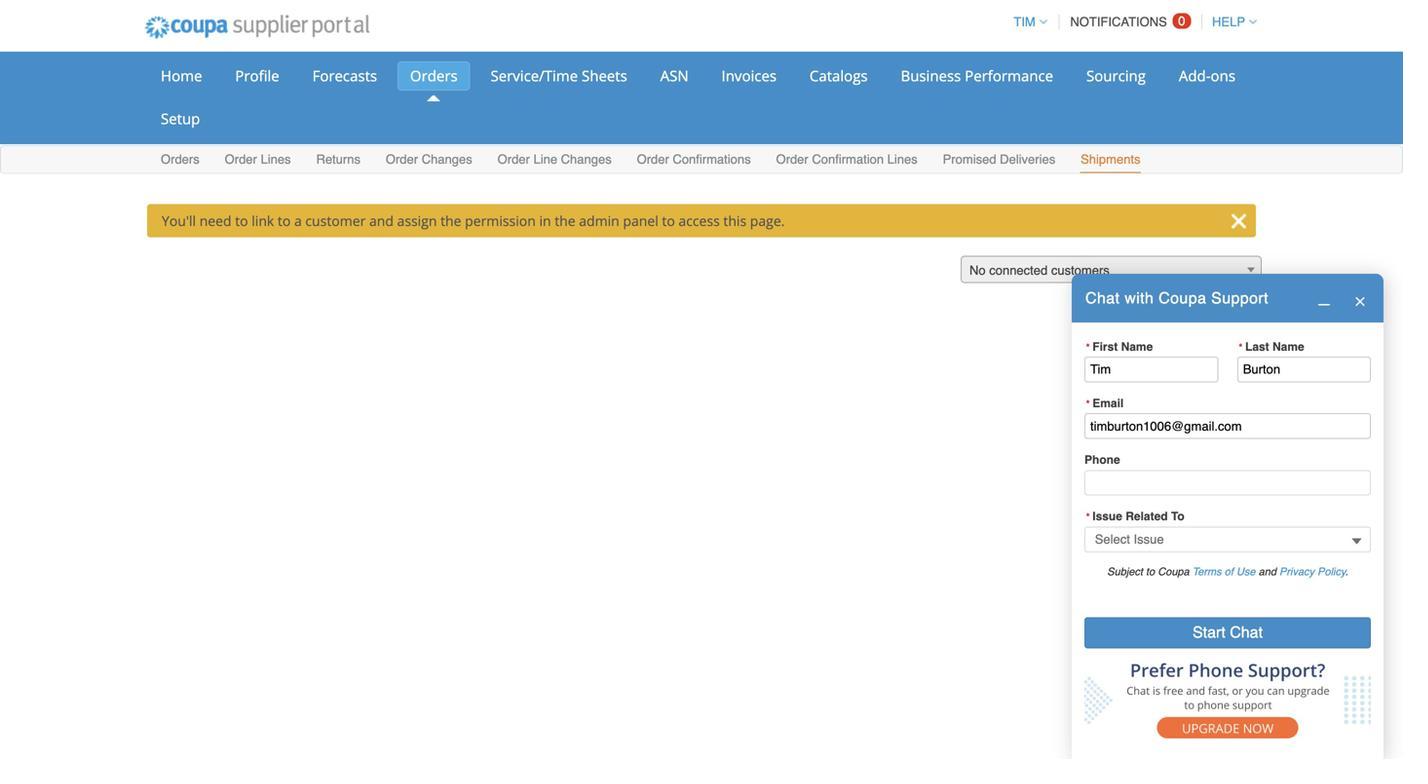 Task type: describe. For each thing, give the bounding box(es) containing it.
notifications 0
[[1070, 14, 1185, 29]]

none field inside the chat with coupa support dialog
[[1085, 527, 1371, 552]]

use
[[1237, 565, 1256, 578]]

orders for the bottom orders link
[[161, 152, 200, 167]]

service/time
[[491, 66, 578, 86]]

issue
[[1093, 510, 1123, 523]]

order confirmation lines link
[[775, 148, 919, 173]]

coupa for with
[[1159, 289, 1207, 307]]

help
[[1212, 15, 1245, 29]]

0 horizontal spatial text default image
[[1318, 293, 1331, 306]]

forecasts
[[312, 66, 377, 86]]

none text field inside the chat with coupa support dialog
[[1085, 413, 1371, 439]]

catalogs link
[[797, 61, 881, 91]]

order confirmation lines
[[776, 152, 918, 167]]

order for order changes
[[386, 152, 418, 167]]

and inside the chat with coupa support dialog
[[1259, 565, 1276, 578]]

sourcing
[[1086, 66, 1146, 86]]

policy
[[1318, 565, 1346, 578]]

no
[[970, 263, 986, 278]]

* issue related to
[[1086, 510, 1185, 523]]

to left a
[[278, 211, 291, 230]]

* first name
[[1086, 340, 1153, 353]]

service/time sheets link
[[478, 61, 640, 91]]

.
[[1346, 565, 1348, 578]]

* for email
[[1086, 398, 1091, 410]]

invoices link
[[709, 61, 789, 91]]

order lines link
[[224, 148, 292, 173]]

* last name
[[1239, 340, 1304, 353]]

shipments link
[[1080, 148, 1142, 173]]

terms of use link
[[1192, 565, 1256, 578]]

link
[[252, 211, 274, 230]]

customers
[[1051, 263, 1110, 278]]

promised deliveries link
[[942, 148, 1057, 173]]

0 vertical spatial orders link
[[397, 61, 470, 91]]

business performance
[[901, 66, 1053, 86]]

none button inside the chat with coupa support dialog
[[1085, 617, 1371, 648]]

order line changes link
[[497, 148, 613, 173]]

confirmation
[[812, 152, 884, 167]]

permission
[[465, 211, 536, 230]]

to inside the chat with coupa support dialog
[[1146, 565, 1155, 578]]

help link
[[1203, 15, 1257, 29]]

* email
[[1086, 396, 1124, 410]]

sourcing link
[[1074, 61, 1159, 91]]

access
[[679, 211, 720, 230]]

2 lines from the left
[[887, 152, 918, 167]]

No connected customers field
[[961, 256, 1262, 284]]

coupa supplier portal image
[[132, 3, 383, 52]]

0 vertical spatial and
[[369, 211, 394, 230]]

service/time sheets
[[491, 66, 627, 86]]

line
[[533, 152, 557, 167]]

coupa for to
[[1158, 565, 1189, 578]]

order line changes
[[498, 152, 612, 167]]

terms
[[1192, 565, 1222, 578]]

support
[[1211, 289, 1269, 307]]

in
[[539, 211, 551, 230]]

need
[[199, 211, 232, 230]]

order confirmations link
[[636, 148, 752, 173]]

profile link
[[223, 61, 292, 91]]

subject to coupa terms of use and privacy policy .
[[1107, 565, 1348, 578]]

orders for the top orders link
[[410, 66, 458, 86]]

with
[[1125, 289, 1154, 307]]

business
[[901, 66, 961, 86]]

sheets
[[582, 66, 627, 86]]

* for issue
[[1086, 511, 1091, 523]]

asn
[[660, 66, 689, 86]]

order changes link
[[385, 148, 473, 173]]

ons
[[1211, 66, 1236, 86]]

order changes
[[386, 152, 472, 167]]

Select Issue text field
[[1085, 527, 1371, 552]]

changes inside 'link'
[[422, 152, 472, 167]]

returns
[[316, 152, 361, 167]]

to left "link" at the top left of the page
[[235, 211, 248, 230]]

chat with coupa support
[[1086, 289, 1269, 307]]

home
[[161, 66, 202, 86]]

tim link
[[1005, 15, 1047, 29]]

1 vertical spatial orders link
[[160, 148, 200, 173]]

order for order confirmations
[[637, 152, 669, 167]]

promised
[[943, 152, 996, 167]]

privacy
[[1279, 565, 1315, 578]]

a
[[294, 211, 302, 230]]



Task type: vqa. For each thing, say whether or not it's contained in the screenshot.
SERVICE/TIME SHEETS link
yes



Task type: locate. For each thing, give the bounding box(es) containing it.
order left line
[[498, 152, 530, 167]]

page.
[[750, 211, 785, 230]]

you'll
[[162, 211, 196, 230]]

forecasts link
[[300, 61, 390, 91]]

2 changes from the left
[[561, 152, 612, 167]]

panel
[[623, 211, 658, 230]]

None field
[[1085, 527, 1371, 552]]

coupa
[[1159, 289, 1207, 307], [1158, 565, 1189, 578]]

1 horizontal spatial orders
[[410, 66, 458, 86]]

asn link
[[648, 61, 701, 91]]

invoices
[[722, 66, 777, 86]]

to
[[1171, 510, 1185, 523]]

of
[[1225, 565, 1234, 578]]

coupa left terms
[[1158, 565, 1189, 578]]

customer
[[305, 211, 366, 230]]

navigation
[[1005, 3, 1257, 41]]

0 horizontal spatial orders link
[[160, 148, 200, 173]]

0 vertical spatial orders
[[410, 66, 458, 86]]

orders
[[410, 66, 458, 86], [161, 152, 200, 167]]

setup
[[161, 109, 200, 129]]

1 changes from the left
[[422, 152, 472, 167]]

the
[[441, 211, 461, 230], [555, 211, 576, 230]]

0 horizontal spatial lines
[[261, 152, 291, 167]]

changes up you'll need to link to a customer and assign the permission in the admin panel to access this page.
[[422, 152, 472, 167]]

No connected customers text field
[[962, 257, 1261, 284]]

2 the from the left
[[555, 211, 576, 230]]

1 horizontal spatial name
[[1273, 340, 1304, 353]]

None text field
[[1085, 413, 1371, 439]]

5 order from the left
[[776, 152, 809, 167]]

catalogs
[[810, 66, 868, 86]]

1 order from the left
[[225, 152, 257, 167]]

1 horizontal spatial changes
[[561, 152, 612, 167]]

1 vertical spatial orders
[[161, 152, 200, 167]]

0 horizontal spatial orders
[[161, 152, 200, 167]]

orders down setup link
[[161, 152, 200, 167]]

you'll need to link to a customer and assign the permission in the admin panel to access this page.
[[162, 211, 785, 230]]

the right assign
[[441, 211, 461, 230]]

* left the email
[[1086, 398, 1091, 410]]

phone
[[1085, 453, 1120, 467]]

order for order lines
[[225, 152, 257, 167]]

None button
[[1085, 617, 1371, 648]]

order inside 'link'
[[386, 152, 418, 167]]

last
[[1245, 340, 1269, 353]]

0 horizontal spatial the
[[441, 211, 461, 230]]

* for first
[[1086, 341, 1091, 353]]

* left issue
[[1086, 511, 1091, 523]]

confirmations
[[673, 152, 751, 167]]

changes right line
[[561, 152, 612, 167]]

1 lines from the left
[[261, 152, 291, 167]]

* left last
[[1239, 341, 1244, 353]]

* left first
[[1086, 341, 1091, 353]]

connected
[[989, 263, 1048, 278]]

0 horizontal spatial and
[[369, 211, 394, 230]]

text default image
[[1318, 293, 1331, 306], [1354, 295, 1367, 308]]

changes
[[422, 152, 472, 167], [561, 152, 612, 167]]

business performance link
[[888, 61, 1066, 91]]

0
[[1178, 14, 1185, 28]]

this
[[723, 211, 747, 230]]

chat with coupa support dialog
[[1072, 274, 1384, 759]]

order left confirmation
[[776, 152, 809, 167]]

0 horizontal spatial name
[[1121, 340, 1153, 353]]

3 order from the left
[[498, 152, 530, 167]]

lines
[[261, 152, 291, 167], [887, 152, 918, 167]]

lines right confirmation
[[887, 152, 918, 167]]

name right last
[[1273, 340, 1304, 353]]

* inside * issue related to
[[1086, 511, 1091, 523]]

navigation containing notifications 0
[[1005, 3, 1257, 41]]

assign
[[397, 211, 437, 230]]

2 order from the left
[[386, 152, 418, 167]]

1 horizontal spatial and
[[1259, 565, 1276, 578]]

to right panel
[[662, 211, 675, 230]]

name
[[1121, 340, 1153, 353], [1273, 340, 1304, 353]]

order up assign
[[386, 152, 418, 167]]

orders link down setup link
[[160, 148, 200, 173]]

deliveries
[[1000, 152, 1056, 167]]

related
[[1126, 510, 1168, 523]]

lines left the returns
[[261, 152, 291, 167]]

shipments
[[1081, 152, 1141, 167]]

orders link
[[397, 61, 470, 91], [160, 148, 200, 173]]

1 horizontal spatial orders link
[[397, 61, 470, 91]]

promised deliveries
[[943, 152, 1056, 167]]

1 the from the left
[[441, 211, 461, 230]]

0 horizontal spatial changes
[[422, 152, 472, 167]]

order left "confirmations"
[[637, 152, 669, 167]]

performance
[[965, 66, 1053, 86]]

order lines
[[225, 152, 291, 167]]

0 vertical spatial coupa
[[1159, 289, 1207, 307]]

add-
[[1179, 66, 1211, 86]]

4 order from the left
[[637, 152, 669, 167]]

order for order line changes
[[498, 152, 530, 167]]

2 name from the left
[[1273, 340, 1304, 353]]

order up "link" at the top left of the page
[[225, 152, 257, 167]]

orders up order changes
[[410, 66, 458, 86]]

Phone telephone field
[[1085, 470, 1371, 496]]

no connected customers
[[970, 263, 1110, 278]]

first
[[1093, 340, 1118, 353]]

privacy policy link
[[1279, 565, 1346, 578]]

* inside * email
[[1086, 398, 1091, 410]]

coupa right with
[[1159, 289, 1207, 307]]

name right first
[[1121, 340, 1153, 353]]

to right subject on the bottom right of the page
[[1146, 565, 1155, 578]]

setup link
[[148, 104, 213, 134]]

tim
[[1014, 15, 1036, 29]]

1 vertical spatial and
[[1259, 565, 1276, 578]]

email
[[1093, 396, 1124, 410]]

to
[[235, 211, 248, 230], [278, 211, 291, 230], [662, 211, 675, 230], [1146, 565, 1155, 578]]

1 horizontal spatial text default image
[[1354, 295, 1367, 308]]

returns link
[[315, 148, 361, 173]]

name for first name
[[1121, 340, 1153, 353]]

the right in
[[555, 211, 576, 230]]

profile
[[235, 66, 279, 86]]

1 name from the left
[[1121, 340, 1153, 353]]

order
[[225, 152, 257, 167], [386, 152, 418, 167], [498, 152, 530, 167], [637, 152, 669, 167], [776, 152, 809, 167]]

1 vertical spatial coupa
[[1158, 565, 1189, 578]]

order for order confirmation lines
[[776, 152, 809, 167]]

name for last name
[[1273, 340, 1304, 353]]

None text field
[[1085, 357, 1218, 382], [1237, 357, 1371, 382], [1085, 357, 1218, 382], [1237, 357, 1371, 382]]

add-ons
[[1179, 66, 1236, 86]]

order confirmations
[[637, 152, 751, 167]]

* inside * last name
[[1239, 341, 1244, 353]]

chat
[[1086, 289, 1120, 307]]

and left assign
[[369, 211, 394, 230]]

home link
[[148, 61, 215, 91]]

subject
[[1107, 565, 1143, 578]]

1 horizontal spatial lines
[[887, 152, 918, 167]]

admin
[[579, 211, 620, 230]]

and right use at the bottom
[[1259, 565, 1276, 578]]

orders link up order changes
[[397, 61, 470, 91]]

* for last
[[1239, 341, 1244, 353]]

add-ons link
[[1166, 61, 1248, 91]]

* inside * first name
[[1086, 341, 1091, 353]]

1 horizontal spatial the
[[555, 211, 576, 230]]

notifications
[[1070, 15, 1167, 29]]



